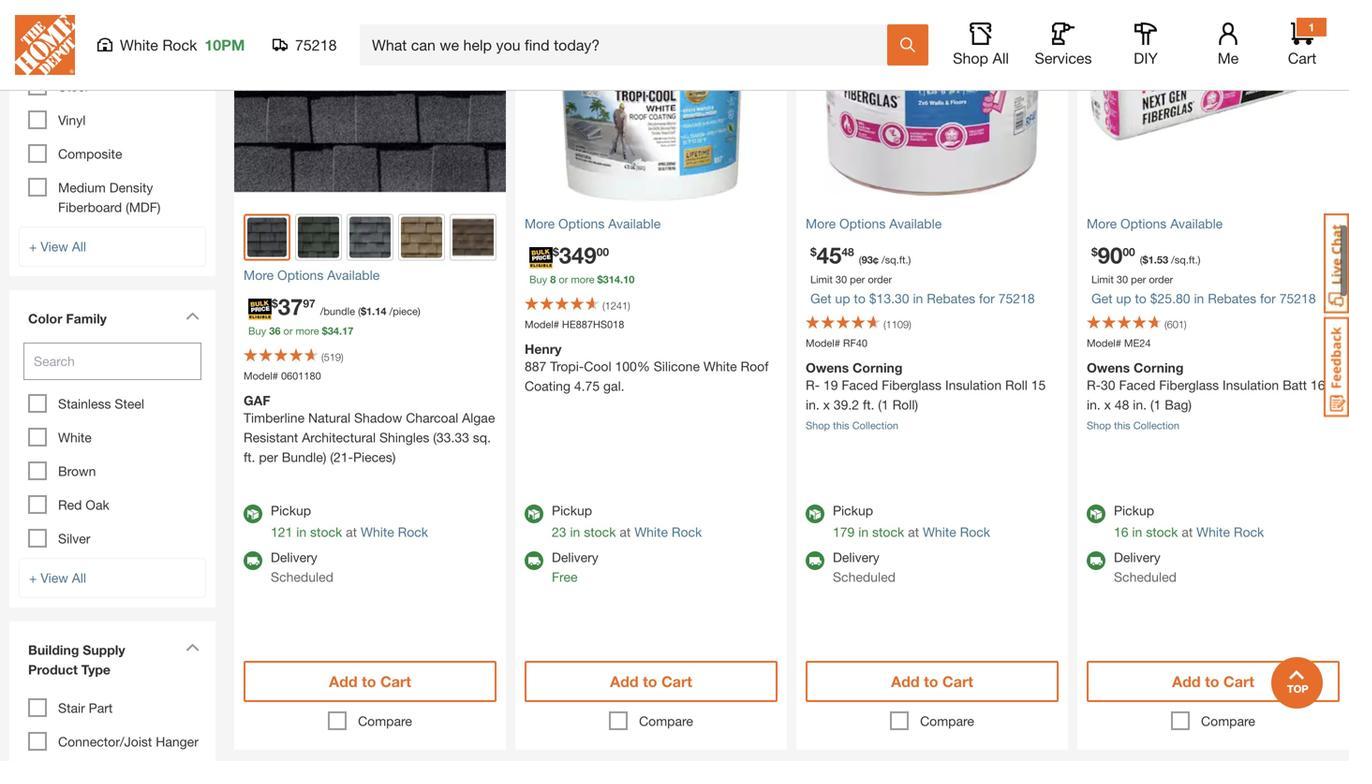 Task type: vqa. For each thing, say whether or not it's contained in the screenshot.
the rightmost your
no



Task type: describe. For each thing, give the bounding box(es) containing it.
white rock link for pickup 16 in stock at white rock
[[1197, 525, 1265, 540]]

519
[[324, 351, 341, 364]]

get inside $ 90 00 ( $ 1 . 53 /sq.ft. ) limit 30 per order get up to $25.80 in  rebates for 75218
[[1092, 291, 1113, 306]]

family
[[66, 311, 107, 327]]

1 inside cart 1
[[1309, 21, 1315, 34]]

x for 90
[[1105, 397, 1111, 413]]

more options available for pickup 23 in stock at white rock
[[525, 216, 661, 231]]

wood
[[58, 45, 92, 60]]

gal.
[[604, 379, 625, 394]]

shadow
[[354, 410, 402, 426]]

add to cart for 121 in stock
[[329, 673, 411, 691]]

feedback link image
[[1324, 317, 1350, 418]]

up inside $ 45 48 ( 93 ¢ /sq.ft. ) limit 30 per order get up to $13.30 in  rebates for 75218
[[835, 291, 851, 306]]

in for pickup 16 in stock at white rock
[[1133, 525, 1143, 540]]

shop for 90
[[1087, 420, 1112, 432]]

) down the $25.80
[[1185, 319, 1187, 331]]

the home depot logo image
[[15, 15, 75, 75]]

cart 1
[[1288, 21, 1317, 67]]

17
[[342, 325, 354, 337]]

ft. inside gaf timberline natural shadow charcoal algae resistant architectural shingles (33.33 sq. ft. per bundle) (21-pieces)
[[244, 450, 255, 465]]

available shipping image for 349
[[525, 552, 544, 571]]

more options available for pickup 16 in stock at white rock
[[1087, 216, 1223, 231]]

order inside $ 90 00 ( $ 1 . 53 /sq.ft. ) limit 30 per order get up to $25.80 in  rebates for 75218
[[1149, 274, 1174, 286]]

39.2
[[834, 397, 859, 413]]

( 519 )
[[321, 351, 344, 364]]

pickup for 16
[[1114, 503, 1155, 519]]

. down the /bundle
[[339, 325, 342, 337]]

available for pickup image for 23 in stock
[[525, 505, 544, 524]]

add to cart button for 121 in stock
[[244, 662, 497, 703]]

(1 for 90
[[1151, 397, 1162, 413]]

this for 90
[[1114, 420, 1131, 432]]

me24
[[1125, 337, 1151, 350]]

model# me24
[[1087, 337, 1151, 350]]

available for pickup image for 121 in stock
[[244, 505, 262, 524]]

stock for 16 in stock
[[1146, 525, 1178, 540]]

. up ( 1241 )
[[620, 274, 623, 286]]

owens corning r- 19 faced fiberglass insulation roll 15 in. x 39.2 ft. (1 roll) shop this collection
[[806, 360, 1046, 432]]

get inside $ 45 48 ( 93 ¢ /sq.ft. ) limit 30 per order get up to $13.30 in  rebates for 75218
[[811, 291, 832, 306]]

in for pickup 23 in stock at white rock
[[570, 525, 580, 540]]

caret icon image for family
[[186, 312, 200, 321]]

color family link
[[19, 300, 206, 343]]

red oak link
[[58, 498, 109, 513]]

100%
[[615, 359, 650, 374]]

steel link
[[58, 79, 88, 94]]

stock for 121 in stock
[[310, 525, 342, 540]]

rebates inside $ 45 48 ( 93 ¢ /sq.ft. ) limit 30 per order get up to $13.30 in  rebates for 75218
[[927, 291, 976, 306]]

. left /piece
[[372, 306, 375, 318]]

( 601 )
[[1165, 319, 1187, 331]]

4 add from the left
[[1173, 673, 1201, 691]]

pieces)
[[353, 450, 396, 465]]

fiberboard
[[58, 200, 122, 215]]

pickup 179 in stock at white rock
[[833, 503, 991, 540]]

$ 45 48 ( 93 ¢ /sq.ft. ) limit 30 per order get up to $13.30 in  rebates for 75218
[[811, 242, 1035, 306]]

scheduled for 45
[[833, 570, 896, 585]]

( inside "/bundle ( $ 1 . 14 /piece ) buy 36 or more $ 34 . 17"
[[358, 306, 361, 318]]

shop this collection link for 90
[[1087, 420, 1180, 432]]

model# 0601180
[[244, 370, 321, 382]]

collection for 45
[[853, 420, 899, 432]]

3 in. from the left
[[1133, 397, 1147, 413]]

stair part link
[[58, 701, 113, 717]]

887 tropi-cool 100% silicone white roof coating 4.75 gal. image
[[515, 0, 787, 205]]

(21-
[[330, 450, 353, 465]]

per inside $ 45 48 ( 93 ¢ /sq.ft. ) limit 30 per order get up to $13.30 in  rebates for 75218
[[850, 274, 865, 286]]

pickup 23 in stock at white rock
[[552, 503, 702, 540]]

this for 45
[[833, 420, 850, 432]]

white rock link for pickup 121 in stock at white rock
[[361, 525, 428, 540]]

1 horizontal spatial buy
[[530, 274, 547, 286]]

compare for pickup 23 in stock at white rock
[[639, 714, 693, 730]]

limit inside $ 90 00 ( $ 1 . 53 /sq.ft. ) limit 30 per order get up to $25.80 in  rebates for 75218
[[1092, 274, 1114, 286]]

scheduled for 90
[[1114, 570, 1177, 585]]

shingles
[[380, 430, 430, 446]]

owens for 45
[[806, 360, 849, 376]]

4 compare from the left
[[1202, 714, 1256, 730]]

henry
[[525, 342, 562, 357]]

add to cart for 179 in stock
[[891, 673, 974, 691]]

color
[[28, 311, 62, 327]]

/bundle
[[320, 306, 355, 318]]

product
[[28, 663, 78, 678]]

1109
[[886, 319, 909, 331]]

model# for pickup 23 in stock at white rock
[[525, 319, 559, 331]]

pickup 16 in stock at white rock
[[1114, 503, 1265, 540]]

caret icon image for supply
[[186, 644, 200, 652]]

timberline
[[244, 410, 305, 426]]

building
[[28, 643, 79, 658]]

Search text field
[[23, 343, 201, 381]]

1 vertical spatial all
[[72, 239, 86, 254]]

(33.33
[[433, 430, 469, 446]]

1 + view all link from the top
[[19, 227, 206, 267]]

more options available up 97
[[244, 268, 380, 283]]

349
[[559, 242, 597, 269]]

at for 23 in stock
[[620, 525, 631, 540]]

silver
[[58, 531, 90, 547]]

collection for 90
[[1134, 420, 1180, 432]]

white rock link for pickup 23 in stock at white rock
[[635, 525, 702, 540]]

30 inside $ 45 48 ( 93 ¢ /sq.ft. ) limit 30 per order get up to $13.30 in  rebates for 75218
[[836, 274, 847, 286]]

faced for 90
[[1119, 378, 1156, 393]]

owens corning r-30 faced fiberglass insulation batt 16 in. x 48 in. (1 bag) shop this collection
[[1087, 360, 1326, 432]]

timberline natural shadow charcoal algae resistant architectural shingles (33.33 sq. ft. per bundle) (21-pieces) image
[[234, 0, 506, 205]]

48 inside owens corning r-30 faced fiberglass insulation batt 16 in. x 48 in. (1 bag) shop this collection
[[1115, 397, 1130, 413]]

red
[[58, 498, 82, 513]]

delivery for 121
[[271, 550, 317, 566]]

more options available link up 14 at the top left of the page
[[244, 266, 497, 285]]

2 + view all from the top
[[29, 571, 86, 586]]

cart for pickup 121 in stock at white rock
[[380, 673, 411, 691]]

connector/joist hanger link
[[58, 735, 199, 750]]

red oak
[[58, 498, 109, 513]]

vinyl
[[58, 112, 86, 128]]

cart for pickup 23 in stock at white rock
[[662, 673, 692, 691]]

in for pickup 179 in stock at white rock
[[859, 525, 869, 540]]

shop this collection link for 45
[[806, 420, 899, 432]]

more options available for pickup 179 in stock at white rock
[[806, 216, 942, 231]]

building supply product type link
[[19, 632, 206, 694]]

stock for 23 in stock
[[584, 525, 616, 540]]

pickup for 179
[[833, 503, 874, 519]]

34
[[328, 325, 339, 337]]

natural
[[308, 410, 351, 426]]

rf40
[[843, 337, 868, 350]]

get up to $25.80 in  rebates for 75218 button
[[1092, 291, 1316, 306]]

add for 179 in stock
[[891, 673, 920, 691]]

more for pickup 16 in stock at white rock
[[1087, 216, 1117, 231]]

type
[[81, 663, 111, 678]]

179
[[833, 525, 855, 540]]

services button
[[1034, 22, 1094, 67]]

hanger
[[156, 735, 199, 750]]

more options available link for pickup 23 in stock at white rock
[[525, 214, 778, 234]]

0 horizontal spatial steel
[[58, 79, 88, 94]]

white inside pickup 179 in stock at white rock
[[923, 525, 957, 540]]

37
[[278, 293, 303, 320]]

75218 button
[[273, 36, 337, 54]]

per for timberline
[[259, 450, 278, 465]]

pewter gray image
[[350, 217, 391, 258]]

1241
[[605, 300, 628, 312]]

corning for 45
[[853, 360, 903, 376]]

to inside $ 45 48 ( 93 ¢ /sq.ft. ) limit 30 per order get up to $13.30 in  rebates for 75218
[[854, 291, 866, 306]]

model# he887hs018
[[525, 319, 625, 331]]

white inside henry 887 tropi-cool 100% silicone white roof coating 4.75 gal.
[[704, 359, 737, 374]]

me
[[1218, 49, 1239, 67]]

1 vertical spatial steel
[[115, 396, 144, 412]]

4 add to cart button from the left
[[1087, 662, 1340, 703]]

view for 2nd the + view all link
[[41, 571, 68, 586]]

shop inside button
[[953, 49, 989, 67]]

medium density fiberboard (mdf)
[[58, 180, 161, 215]]

options for pickup 16 in stock at white rock
[[1121, 216, 1167, 231]]

color family
[[28, 311, 107, 327]]

$13.30
[[869, 291, 910, 306]]

rock for pickup 23 in stock at white rock
[[672, 525, 702, 540]]

75218 inside button
[[295, 36, 337, 54]]

connector/joist hanger
[[58, 735, 199, 750]]

( inside $ 90 00 ( $ 1 . 53 /sq.ft. ) limit 30 per order get up to $25.80 in  rebates for 75218
[[1140, 254, 1143, 266]]

4 add to cart from the left
[[1173, 673, 1255, 691]]

15
[[1032, 378, 1046, 393]]

white link
[[58, 430, 92, 446]]

) inside $ 90 00 ( $ 1 . 53 /sq.ft. ) limit 30 per order get up to $25.80 in  rebates for 75218
[[1198, 254, 1201, 266]]

16 inside pickup 16 in stock at white rock
[[1114, 525, 1129, 540]]

brown
[[58, 464, 96, 479]]

45
[[817, 242, 842, 269]]

white rock 10pm
[[120, 36, 245, 54]]

r- for 90
[[1087, 378, 1101, 393]]

vinyl link
[[58, 112, 86, 128]]

in inside $ 45 48 ( 93 ¢ /sq.ft. ) limit 30 per order get up to $13.30 in  rebates for 75218
[[913, 291, 923, 306]]

view for second the + view all link from the bottom
[[41, 239, 68, 254]]

available shipping image for 90
[[1087, 552, 1106, 571]]

in. for 45
[[806, 397, 820, 413]]

1 + view all from the top
[[29, 239, 86, 254]]

diy
[[1134, 49, 1158, 67]]

delivery free
[[552, 550, 599, 585]]

4.75
[[574, 379, 600, 394]]

roll
[[1006, 378, 1028, 393]]

for inside $ 90 00 ( $ 1 . 53 /sq.ft. ) limit 30 per order get up to $25.80 in  rebates for 75218
[[1261, 291, 1276, 306]]

faced for 45
[[842, 378, 878, 393]]

cool
[[584, 359, 612, 374]]

model# rf40
[[806, 337, 868, 350]]

add to cart for 23 in stock
[[610, 673, 692, 691]]

charcoal image
[[247, 218, 287, 257]]

16 inside owens corning r-30 faced fiberglass insulation batt 16 in. x 48 in. (1 bag) shop this collection
[[1311, 378, 1326, 393]]

8
[[550, 274, 556, 286]]

2 + from the top
[[29, 571, 37, 586]]

00 for 90
[[1123, 245, 1136, 259]]

hunter green image
[[298, 217, 339, 258]]

insulation for 45
[[946, 378, 1002, 393]]

75218 inside $ 90 00 ( $ 1 . 53 /sq.ft. ) limit 30 per order get up to $25.80 in  rebates for 75218
[[1280, 291, 1316, 306]]

1 inside "/bundle ( $ 1 . 14 /piece ) buy 36 or more $ 34 . 17"
[[366, 306, 372, 318]]

) down '10' at the left
[[628, 300, 631, 312]]

fiberglass for 45
[[882, 378, 942, 393]]

1 horizontal spatial more
[[571, 274, 595, 286]]

options for pickup 179 in stock at white rock
[[840, 216, 886, 231]]

architectural
[[302, 430, 376, 446]]

free
[[552, 570, 578, 585]]

shop all button
[[951, 22, 1011, 67]]

limit inside $ 45 48 ( 93 ¢ /sq.ft. ) limit 30 per order get up to $13.30 in  rebates for 75218
[[811, 274, 833, 286]]

delivery for 16
[[1114, 550, 1161, 566]]



Task type: locate. For each thing, give the bounding box(es) containing it.
available shipping image
[[806, 552, 825, 571], [1087, 552, 1106, 571]]

$ 349 00
[[553, 242, 609, 269]]

1 horizontal spatial insulation
[[1223, 378, 1279, 393]]

shop inside "owens corning r- 19 faced fiberglass insulation roll 15 in. x 39.2 ft. (1 roll) shop this collection"
[[806, 420, 830, 432]]

in. inside "owens corning r- 19 faced fiberglass insulation roll 15 in. x 39.2 ft. (1 roll) shop this collection"
[[806, 397, 820, 413]]

16
[[1311, 378, 1326, 393], [1114, 525, 1129, 540]]

order down ¢
[[868, 274, 892, 286]]

x left 39.2
[[823, 397, 830, 413]]

at for 121 in stock
[[346, 525, 357, 540]]

1 available for pickup image from the left
[[244, 505, 262, 524]]

2 pickup from the left
[[552, 503, 592, 519]]

available for pickup 16 in stock at white rock
[[1171, 216, 1223, 231]]

more for pickup 179 in stock at white rock
[[806, 216, 836, 231]]

stainless
[[58, 396, 111, 412]]

delivery down '121'
[[271, 550, 317, 566]]

) inside "/bundle ( $ 1 . 14 /piece ) buy 36 or more $ 34 . 17"
[[418, 306, 421, 318]]

3 delivery from the left
[[833, 550, 880, 566]]

1 horizontal spatial x
[[1105, 397, 1111, 413]]

available for pickup 179 in stock at white rock
[[890, 216, 942, 231]]

)
[[909, 254, 911, 266], [1198, 254, 1201, 266], [628, 300, 631, 312], [418, 306, 421, 318], [909, 319, 912, 331], [1185, 319, 1187, 331], [341, 351, 344, 364]]

this inside owens corning r-30 faced fiberglass insulation batt 16 in. x 48 in. (1 bag) shop this collection
[[1114, 420, 1131, 432]]

3 add to cart button from the left
[[806, 662, 1059, 703]]

corning for 90
[[1134, 360, 1184, 376]]

97
[[303, 297, 316, 310]]

1 vertical spatial + view all link
[[19, 559, 206, 599]]

0 horizontal spatial insulation
[[946, 378, 1002, 393]]

at for 179 in stock
[[908, 525, 919, 540]]

charcoal
[[406, 410, 458, 426]]

2 view from the top
[[41, 571, 68, 586]]

1 scheduled from the left
[[271, 570, 334, 585]]

/bundle ( $ 1 . 14 /piece ) buy 36 or more $ 34 . 17
[[248, 306, 421, 337]]

1 horizontal spatial available shipping image
[[1087, 552, 1106, 571]]

delivery scheduled for 90
[[1114, 550, 1177, 585]]

per for 90
[[1131, 274, 1146, 286]]

(
[[859, 254, 862, 266], [1140, 254, 1143, 266], [603, 300, 605, 312], [358, 306, 361, 318], [884, 319, 886, 331], [1165, 319, 1167, 331], [321, 351, 324, 364]]

$ inside $ 37 97
[[272, 297, 278, 310]]

at for 16 in stock
[[1182, 525, 1193, 540]]

2 up from the left
[[1117, 291, 1132, 306]]

owens down model# me24
[[1087, 360, 1130, 376]]

2 compare from the left
[[639, 714, 693, 730]]

steel right stainless
[[115, 396, 144, 412]]

1 vertical spatial 48
[[1115, 397, 1130, 413]]

corning inside owens corning r-30 faced fiberglass insulation batt 16 in. x 48 in. (1 bag) shop this collection
[[1134, 360, 1184, 376]]

2 limit from the left
[[1092, 274, 1114, 286]]

silicone
[[654, 359, 700, 374]]

1 horizontal spatial rebates
[[1208, 291, 1257, 306]]

1 horizontal spatial up
[[1117, 291, 1132, 306]]

2 insulation from the left
[[1223, 378, 1279, 393]]

owens up 19
[[806, 360, 849, 376]]

model# for pickup 16 in stock at white rock
[[1087, 337, 1122, 350]]

rock
[[162, 36, 197, 54], [398, 525, 428, 540], [672, 525, 702, 540], [960, 525, 991, 540], [1234, 525, 1265, 540]]

or inside "/bundle ( $ 1 . 14 /piece ) buy 36 or more $ 34 . 17"
[[284, 325, 293, 337]]

rebates right $13.30
[[927, 291, 976, 306]]

2 corning from the left
[[1134, 360, 1184, 376]]

/sq.ft. right 53
[[1172, 254, 1198, 266]]

+ view all link down silver
[[19, 559, 206, 599]]

00 up 314
[[597, 245, 609, 259]]

2 horizontal spatial shop
[[1087, 420, 1112, 432]]

3 add from the left
[[891, 673, 920, 691]]

+ up color
[[29, 239, 37, 254]]

available up the /bundle
[[327, 268, 380, 283]]

0 horizontal spatial 00
[[597, 245, 609, 259]]

887
[[525, 359, 547, 374]]

0 horizontal spatial get
[[811, 291, 832, 306]]

0 horizontal spatial for
[[979, 291, 995, 306]]

insulation inside owens corning r-30 faced fiberglass insulation batt 16 in. x 48 in. (1 bag) shop this collection
[[1223, 378, 1279, 393]]

0 horizontal spatial in.
[[806, 397, 820, 413]]

this down 39.2
[[833, 420, 850, 432]]

pickup for 23
[[552, 503, 592, 519]]

0 horizontal spatial fiberglass
[[882, 378, 942, 393]]

up inside $ 90 00 ( $ 1 . 53 /sq.ft. ) limit 30 per order get up to $25.80 in  rebates for 75218
[[1117, 291, 1132, 306]]

in inside pickup 179 in stock at white rock
[[859, 525, 869, 540]]

corning down me24
[[1134, 360, 1184, 376]]

1 vertical spatial or
[[284, 325, 293, 337]]

(mdf)
[[126, 200, 161, 215]]

. inside $ 90 00 ( $ 1 . 53 /sq.ft. ) limit 30 per order get up to $25.80 in  rebates for 75218
[[1154, 254, 1157, 266]]

1 horizontal spatial corning
[[1134, 360, 1184, 376]]

1 horizontal spatial 30
[[1101, 378, 1116, 393]]

cart for pickup 179 in stock at white rock
[[943, 673, 974, 691]]

1 horizontal spatial ft.
[[863, 397, 875, 413]]

available for pickup image for 179 in stock
[[806, 505, 825, 524]]

pickup inside pickup 179 in stock at white rock
[[833, 503, 874, 519]]

available shipping image for 37
[[244, 552, 262, 571]]

stock inside pickup 23 in stock at white rock
[[584, 525, 616, 540]]

/piece
[[389, 306, 418, 318]]

1 horizontal spatial shop
[[953, 49, 989, 67]]

1 right "me" button on the right top of page
[[1309, 21, 1315, 34]]

algae
[[462, 410, 495, 426]]

collection inside "owens corning r- 19 faced fiberglass insulation roll 15 in. x 39.2 ft. (1 roll) shop this collection"
[[853, 420, 899, 432]]

30
[[836, 274, 847, 286], [1117, 274, 1129, 286], [1101, 378, 1116, 393]]

view down silver
[[41, 571, 68, 586]]

more down the charcoal 'icon'
[[244, 268, 274, 283]]

30 inside $ 90 00 ( $ 1 . 53 /sq.ft. ) limit 30 per order get up to $25.80 in  rebates for 75218
[[1117, 274, 1129, 286]]

add for 23 in stock
[[610, 673, 639, 691]]

2 this from the left
[[1114, 420, 1131, 432]]

limit down 90 on the right of the page
[[1092, 274, 1114, 286]]

(1 inside "owens corning r- 19 faced fiberglass insulation roll 15 in. x 39.2 ft. (1 roll) shop this collection"
[[878, 397, 889, 413]]

delivery scheduled down '121'
[[271, 550, 334, 585]]

ft.
[[863, 397, 875, 413], [244, 450, 255, 465]]

caret icon image right supply
[[186, 644, 200, 652]]

get up to $13.30 in  rebates for 75218 button
[[811, 291, 1035, 306]]

2 00 from the left
[[1123, 245, 1136, 259]]

r- inside "owens corning r- 19 faced fiberglass insulation roll 15 in. x 39.2 ft. (1 roll) shop this collection"
[[806, 378, 820, 393]]

stock for 179 in stock
[[873, 525, 905, 540]]

coating
[[525, 379, 571, 394]]

more options available link up $ 90 00 ( $ 1 . 53 /sq.ft. ) limit 30 per order get up to $25.80 in  rebates for 75218
[[1087, 214, 1340, 234]]

add for 121 in stock
[[329, 673, 358, 691]]

0 horizontal spatial available shipping image
[[244, 552, 262, 571]]

0 horizontal spatial or
[[284, 325, 293, 337]]

2 available shipping image from the left
[[1087, 552, 1106, 571]]

1 horizontal spatial 16
[[1311, 378, 1326, 393]]

. up the $25.80
[[1154, 254, 1157, 266]]

0 vertical spatial 1
[[1309, 21, 1315, 34]]

0 horizontal spatial shop
[[806, 420, 830, 432]]

1 up from the left
[[835, 291, 851, 306]]

0 horizontal spatial scheduled
[[271, 570, 334, 585]]

order
[[868, 274, 892, 286], [1149, 274, 1174, 286]]

options up 93
[[840, 216, 886, 231]]

pickup inside pickup 23 in stock at white rock
[[552, 503, 592, 519]]

+ view all down silver
[[29, 571, 86, 586]]

shakewood image
[[401, 217, 442, 258]]

1 compare from the left
[[358, 714, 412, 730]]

75218
[[295, 36, 337, 54], [999, 291, 1035, 306], [1280, 291, 1316, 306]]

insulation inside "owens corning r- 19 faced fiberglass insulation roll 15 in. x 39.2 ft. (1 roll) shop this collection"
[[946, 378, 1002, 393]]

in. for 90
[[1087, 397, 1101, 413]]

0 horizontal spatial collection
[[853, 420, 899, 432]]

3 at from the left
[[908, 525, 919, 540]]

delivery scheduled down pickup 16 in stock at white rock
[[1114, 550, 1177, 585]]

at inside pickup 23 in stock at white rock
[[620, 525, 631, 540]]

23
[[552, 525, 567, 540]]

(1 for 45
[[878, 397, 889, 413]]

3 available for pickup image from the left
[[806, 505, 825, 524]]

3 white rock link from the left
[[923, 525, 991, 540]]

0 vertical spatial +
[[29, 239, 37, 254]]

1 corning from the left
[[853, 360, 903, 376]]

3 add to cart from the left
[[891, 673, 974, 691]]

to inside $ 90 00 ( $ 1 . 53 /sq.ft. ) limit 30 per order get up to $25.80 in  rebates for 75218
[[1135, 291, 1147, 306]]

2 rebates from the left
[[1208, 291, 1257, 306]]

collection down 39.2
[[853, 420, 899, 432]]

shop all
[[953, 49, 1009, 67]]

0 horizontal spatial more
[[296, 325, 319, 337]]

more inside "/bundle ( $ 1 . 14 /piece ) buy 36 or more $ 34 . 17"
[[296, 325, 319, 337]]

at inside pickup 16 in stock at white rock
[[1182, 525, 1193, 540]]

1 00 from the left
[[597, 245, 609, 259]]

model# up henry
[[525, 319, 559, 331]]

0 vertical spatial 48
[[842, 245, 854, 259]]

30 down 90 on the right of the page
[[1117, 274, 1129, 286]]

at inside pickup 179 in stock at white rock
[[908, 525, 919, 540]]

density
[[109, 180, 153, 195]]

corning
[[853, 360, 903, 376], [1134, 360, 1184, 376]]

up up model# me24
[[1117, 291, 1132, 306]]

gaf timberline natural shadow charcoal algae resistant architectural shingles (33.33 sq. ft. per bundle) (21-pieces)
[[244, 393, 495, 465]]

barkwood ar image
[[453, 217, 494, 258]]

more up $ 349 00
[[525, 216, 555, 231]]

delivery for 179
[[833, 550, 880, 566]]

0 horizontal spatial owens
[[806, 360, 849, 376]]

1 horizontal spatial for
[[1261, 291, 1276, 306]]

1 limit from the left
[[811, 274, 833, 286]]

75218 left live chat image
[[1280, 291, 1316, 306]]

in. left 39.2
[[806, 397, 820, 413]]

stock inside pickup 179 in stock at white rock
[[873, 525, 905, 540]]

add to cart button for 179 in stock
[[806, 662, 1059, 703]]

00 inside $ 349 00
[[597, 245, 609, 259]]

caret icon image inside building supply product type link
[[186, 644, 200, 652]]

+ up the building
[[29, 571, 37, 586]]

ft. down resistant
[[244, 450, 255, 465]]

/sq.ft. right ¢
[[882, 254, 909, 266]]

1 vertical spatial + view all
[[29, 571, 86, 586]]

options up 97
[[277, 268, 324, 283]]

delivery down 179
[[833, 550, 880, 566]]

rock for pickup 179 in stock at white rock
[[960, 525, 991, 540]]

resistant
[[244, 430, 298, 446]]

2 delivery from the left
[[552, 550, 599, 566]]

2 horizontal spatial in.
[[1133, 397, 1147, 413]]

0 horizontal spatial per
[[259, 450, 278, 465]]

2 available shipping image from the left
[[525, 552, 544, 571]]

white rock link
[[361, 525, 428, 540], [635, 525, 702, 540], [923, 525, 991, 540], [1197, 525, 1265, 540]]

4 stock from the left
[[1146, 525, 1178, 540]]

connector/joist
[[58, 735, 152, 750]]

+ view all down fiberboard
[[29, 239, 86, 254]]

0 horizontal spatial rebates
[[927, 291, 976, 306]]

ft. inside "owens corning r- 19 faced fiberglass insulation roll 15 in. x 39.2 ft. (1 roll) shop this collection"
[[863, 397, 875, 413]]

model# left me24
[[1087, 337, 1122, 350]]

steel up vinyl link
[[58, 79, 88, 94]]

roll)
[[893, 397, 919, 413]]

1 this from the left
[[833, 420, 850, 432]]

00
[[597, 245, 609, 259], [1123, 245, 1136, 259]]

per inside $ 90 00 ( $ 1 . 53 /sq.ft. ) limit 30 per order get up to $25.80 in  rebates for 75218
[[1131, 274, 1146, 286]]

3 stock from the left
[[873, 525, 905, 540]]

1 delivery scheduled from the left
[[271, 550, 334, 585]]

medium density fiberboard (mdf) link
[[58, 180, 161, 215]]

0 vertical spatial more
[[571, 274, 595, 286]]

options up 53
[[1121, 216, 1167, 231]]

stair part
[[58, 701, 113, 717]]

supply
[[83, 643, 125, 658]]

collection
[[853, 420, 899, 432], [1134, 420, 1180, 432]]

all down fiberboard
[[72, 239, 86, 254]]

1 horizontal spatial steel
[[115, 396, 144, 412]]

) down get up to $13.30 in  rebates for 75218 button
[[909, 319, 912, 331]]

(1 inside owens corning r-30 faced fiberglass insulation batt 16 in. x 48 in. (1 bag) shop this collection
[[1151, 397, 1162, 413]]

or right 36
[[284, 325, 293, 337]]

0 horizontal spatial this
[[833, 420, 850, 432]]

2 in. from the left
[[1087, 397, 1101, 413]]

1 left 53
[[1149, 254, 1154, 266]]

get
[[811, 291, 832, 306], [1092, 291, 1113, 306]]

corning down rf40
[[853, 360, 903, 376]]

0 horizontal spatial delivery scheduled
[[271, 550, 334, 585]]

1 + from the top
[[29, 239, 37, 254]]

more options available up 53
[[1087, 216, 1223, 231]]

1 available shipping image from the left
[[244, 552, 262, 571]]

+ view all link down fiberboard
[[19, 227, 206, 267]]

0 vertical spatial steel
[[58, 79, 88, 94]]

1 vertical spatial more
[[296, 325, 319, 337]]

0 vertical spatial buy
[[530, 274, 547, 286]]

2 vertical spatial all
[[72, 571, 86, 586]]

pickup for 121
[[271, 503, 311, 519]]

14
[[375, 306, 387, 318]]

r-
[[806, 378, 820, 393], [1087, 378, 1101, 393]]

shop this collection link
[[806, 420, 899, 432], [1087, 420, 1180, 432]]

2 vertical spatial 1
[[366, 306, 372, 318]]

r- inside owens corning r-30 faced fiberglass insulation batt 16 in. x 48 in. (1 bag) shop this collection
[[1087, 378, 1101, 393]]

more options available up ¢
[[806, 216, 942, 231]]

0 vertical spatial caret icon image
[[186, 312, 200, 321]]

pickup inside pickup 16 in stock at white rock
[[1114, 503, 1155, 519]]

1 vertical spatial 1
[[1149, 254, 1154, 266]]

stock inside pickup 16 in stock at white rock
[[1146, 525, 1178, 540]]

more options available link for pickup 16 in stock at white rock
[[1087, 214, 1340, 234]]

2 order from the left
[[1149, 274, 1174, 286]]

in
[[913, 291, 923, 306], [1194, 291, 1205, 306], [296, 525, 307, 540], [570, 525, 580, 540], [859, 525, 869, 540], [1133, 525, 1143, 540]]

1 delivery from the left
[[271, 550, 317, 566]]

get down 45
[[811, 291, 832, 306]]

1 horizontal spatial or
[[559, 274, 568, 286]]

oak
[[86, 498, 109, 513]]

1 horizontal spatial /sq.ft.
[[1172, 254, 1198, 266]]

3 delivery scheduled from the left
[[1114, 550, 1177, 585]]

insulation left roll
[[946, 378, 1002, 393]]

0 horizontal spatial 75218
[[295, 36, 337, 54]]

faced up 39.2
[[842, 378, 878, 393]]

more for pickup 23 in stock at white rock
[[525, 216, 555, 231]]

2 horizontal spatial 1
[[1309, 21, 1315, 34]]

add
[[329, 673, 358, 691], [610, 673, 639, 691], [891, 673, 920, 691], [1173, 673, 1201, 691]]

1 add from the left
[[329, 673, 358, 691]]

1 vertical spatial buy
[[248, 325, 266, 337]]

rock for pickup 16 in stock at white rock
[[1234, 525, 1265, 540]]

medium
[[58, 180, 106, 195]]

delivery scheduled down 179
[[833, 550, 896, 585]]

shop left services
[[953, 49, 989, 67]]

2 /sq.ft. from the left
[[1172, 254, 1198, 266]]

rock inside pickup 179 in stock at white rock
[[960, 525, 991, 540]]

model# left rf40
[[806, 337, 841, 350]]

) down 17
[[341, 351, 344, 364]]

1 horizontal spatial 75218
[[999, 291, 1035, 306]]

owens for 90
[[1087, 360, 1130, 376]]

per inside gaf timberline natural shadow charcoal algae resistant architectural shingles (33.33 sq. ft. per bundle) (21-pieces)
[[259, 450, 278, 465]]

1 horizontal spatial delivery scheduled
[[833, 550, 896, 585]]

more options available link up '10' at the left
[[525, 214, 778, 234]]

at inside 'pickup 121 in stock at white rock'
[[346, 525, 357, 540]]

1 add to cart button from the left
[[244, 662, 497, 703]]

ft. right 39.2
[[863, 397, 875, 413]]

2 white rock link from the left
[[635, 525, 702, 540]]

1 collection from the left
[[853, 420, 899, 432]]

x for 45
[[823, 397, 830, 413]]

2 horizontal spatial 75218
[[1280, 291, 1316, 306]]

model# for pickup 179 in stock at white rock
[[806, 337, 841, 350]]

) inside $ 45 48 ( 93 ¢ /sq.ft. ) limit 30 per order get up to $13.30 in  rebates for 75218
[[909, 254, 911, 266]]

0 horizontal spatial r-
[[806, 378, 820, 393]]

1 shop this collection link from the left
[[806, 420, 899, 432]]

75218 up roll
[[999, 291, 1035, 306]]

1 owens from the left
[[806, 360, 849, 376]]

bag)
[[1165, 397, 1192, 413]]

0601180
[[281, 370, 321, 382]]

available up $ 45 48 ( 93 ¢ /sq.ft. ) limit 30 per order get up to $13.30 in  rebates for 75218
[[890, 216, 942, 231]]

0 horizontal spatial 1
[[366, 306, 372, 318]]

this inside "owens corning r- 19 faced fiberglass insulation roll 15 in. x 39.2 ft. (1 roll) shop this collection"
[[833, 420, 850, 432]]

white inside 'pickup 121 in stock at white rock'
[[361, 525, 394, 540]]

0 horizontal spatial available shipping image
[[806, 552, 825, 571]]

delivery up free
[[552, 550, 599, 566]]

30 inside owens corning r-30 faced fiberglass insulation batt 16 in. x 48 in. (1 bag) shop this collection
[[1101, 378, 1116, 393]]

more options available up $ 349 00
[[525, 216, 661, 231]]

$25.80
[[1151, 291, 1191, 306]]

options up $ 349 00
[[559, 216, 605, 231]]

2 add to cart button from the left
[[525, 662, 778, 703]]

delivery scheduled for 45
[[833, 550, 896, 585]]

1 horizontal spatial collection
[[1134, 420, 1180, 432]]

2 get from the left
[[1092, 291, 1113, 306]]

0 horizontal spatial 16
[[1114, 525, 1129, 540]]

2 for from the left
[[1261, 291, 1276, 306]]

1 vertical spatial caret icon image
[[186, 644, 200, 652]]

$ 90 00 ( $ 1 . 53 /sq.ft. ) limit 30 per order get up to $25.80 in  rebates for 75218
[[1092, 242, 1316, 306]]

What can we help you find today? search field
[[372, 25, 887, 65]]

part
[[89, 701, 113, 717]]

shop this collection link down bag)
[[1087, 420, 1180, 432]]

r- 19 faced fiberglass insulation roll 15 in. x 39.2 ft. (1 roll) image
[[797, 0, 1068, 205]]

get down 90 on the right of the page
[[1092, 291, 1113, 306]]

1 horizontal spatial faced
[[1119, 378, 1156, 393]]

1 horizontal spatial in.
[[1087, 397, 1101, 413]]

r- left 19
[[806, 378, 820, 393]]

$ inside $ 45 48 ( 93 ¢ /sq.ft. ) limit 30 per order get up to $13.30 in  rebates for 75218
[[811, 245, 817, 259]]

0 vertical spatial view
[[41, 239, 68, 254]]

faced inside "owens corning r- 19 faced fiberglass insulation roll 15 in. x 39.2 ft. (1 roll) shop this collection"
[[842, 378, 878, 393]]

wood link
[[58, 45, 92, 60]]

he887hs018
[[562, 319, 625, 331]]

1 caret icon image from the top
[[186, 312, 200, 321]]

cart
[[1288, 49, 1317, 67], [380, 673, 411, 691], [662, 673, 692, 691], [943, 673, 974, 691], [1224, 673, 1255, 691]]

available up '10' at the left
[[608, 216, 661, 231]]

1 left 14 at the top left of the page
[[366, 306, 372, 318]]

4 delivery from the left
[[1114, 550, 1161, 566]]

2 add from the left
[[610, 673, 639, 691]]

1 horizontal spatial shop this collection link
[[1087, 420, 1180, 432]]

2 owens from the left
[[1087, 360, 1130, 376]]

available for pickup image for 16 in stock
[[1087, 505, 1106, 524]]

1 horizontal spatial r-
[[1087, 378, 1101, 393]]

fiberglass inside owens corning r-30 faced fiberglass insulation batt 16 in. x 48 in. (1 bag) shop this collection
[[1160, 378, 1219, 393]]

rock inside pickup 16 in stock at white rock
[[1234, 525, 1265, 540]]

3 pickup from the left
[[833, 503, 874, 519]]

30 down 45
[[836, 274, 847, 286]]

shop down model# me24
[[1087, 420, 1112, 432]]

scheduled down 179
[[833, 570, 896, 585]]

1 r- from the left
[[806, 378, 820, 393]]

1 get from the left
[[811, 291, 832, 306]]

shop this collection link down 39.2
[[806, 420, 899, 432]]

in inside 'pickup 121 in stock at white rock'
[[296, 525, 307, 540]]

available shipping image
[[244, 552, 262, 571], [525, 552, 544, 571]]

2 horizontal spatial per
[[1131, 274, 1146, 286]]

1 pickup from the left
[[271, 503, 311, 519]]

1 view from the top
[[41, 239, 68, 254]]

1 horizontal spatial 48
[[1115, 397, 1130, 413]]

available shipping image for 45
[[806, 552, 825, 571]]

per
[[850, 274, 865, 286], [1131, 274, 1146, 286], [259, 450, 278, 465]]

in inside $ 90 00 ( $ 1 . 53 /sq.ft. ) limit 30 per order get up to $25.80 in  rebates for 75218
[[1194, 291, 1205, 306]]

more options available link up $ 45 48 ( 93 ¢ /sq.ft. ) limit 30 per order get up to $13.30 in  rebates for 75218
[[806, 214, 1059, 234]]

/sq.ft. inside $ 90 00 ( $ 1 . 53 /sq.ft. ) limit 30 per order get up to $25.80 in  rebates for 75218
[[1172, 254, 1198, 266]]

insulation
[[946, 378, 1002, 393], [1223, 378, 1279, 393]]

$ inside $ 349 00
[[553, 245, 559, 259]]

x inside owens corning r-30 faced fiberglass insulation batt 16 in. x 48 in. (1 bag) shop this collection
[[1105, 397, 1111, 413]]

order down 53
[[1149, 274, 1174, 286]]

in for pickup 121 in stock at white rock
[[296, 525, 307, 540]]

0 vertical spatial 16
[[1311, 378, 1326, 393]]

white rock link for pickup 179 in stock at white rock
[[923, 525, 991, 540]]

pickup 121 in stock at white rock
[[271, 503, 428, 540]]

0 horizontal spatial /sq.ft.
[[882, 254, 909, 266]]

r- for 45
[[806, 378, 820, 393]]

1 horizontal spatial 00
[[1123, 245, 1136, 259]]

white inside pickup 16 in stock at white rock
[[1197, 525, 1231, 540]]

henry 887 tropi-cool 100% silicone white roof coating 4.75 gal.
[[525, 342, 769, 394]]

all down silver
[[72, 571, 86, 586]]

insulation for 90
[[1223, 378, 1279, 393]]

1 faced from the left
[[842, 378, 878, 393]]

tropi-
[[550, 359, 584, 374]]

2 r- from the left
[[1087, 378, 1101, 393]]

add to cart
[[329, 673, 411, 691], [610, 673, 692, 691], [891, 673, 974, 691], [1173, 673, 1255, 691]]

1 horizontal spatial limit
[[1092, 274, 1114, 286]]

2 faced from the left
[[1119, 378, 1156, 393]]

1 insulation from the left
[[946, 378, 1002, 393]]

0 horizontal spatial corning
[[853, 360, 903, 376]]

/sq.ft. inside $ 45 48 ( 93 ¢ /sq.ft. ) limit 30 per order get up to $13.30 in  rebates for 75218
[[882, 254, 909, 266]]

2 fiberglass from the left
[[1160, 378, 1219, 393]]

fiberglass for 90
[[1160, 378, 1219, 393]]

2 horizontal spatial 30
[[1117, 274, 1129, 286]]

0 horizontal spatial (1
[[878, 397, 889, 413]]

scheduled
[[271, 570, 334, 585], [833, 570, 896, 585], [1114, 570, 1177, 585]]

in inside pickup 16 in stock at white rock
[[1133, 525, 1143, 540]]

2 scheduled from the left
[[833, 570, 896, 585]]

48
[[842, 245, 854, 259], [1115, 397, 1130, 413]]

601
[[1167, 319, 1185, 331]]

model# for pickup 121 in stock at white rock
[[244, 370, 278, 382]]

this down model# me24
[[1114, 420, 1131, 432]]

order inside $ 45 48 ( 93 ¢ /sq.ft. ) limit 30 per order get up to $13.30 in  rebates for 75218
[[868, 274, 892, 286]]

available for pickup image
[[244, 505, 262, 524], [525, 505, 544, 524], [806, 505, 825, 524], [1087, 505, 1106, 524]]

view down fiberboard
[[41, 239, 68, 254]]

shop
[[953, 49, 989, 67], [806, 420, 830, 432], [1087, 420, 1112, 432]]

services
[[1035, 49, 1092, 67]]

) right 14 at the top left of the page
[[418, 306, 421, 318]]

white inside pickup 23 in stock at white rock
[[635, 525, 668, 540]]

r- down model# me24
[[1087, 378, 1101, 393]]

2 delivery scheduled from the left
[[833, 550, 896, 585]]

faced inside owens corning r-30 faced fiberglass insulation batt 16 in. x 48 in. (1 bag) shop this collection
[[1119, 378, 1156, 393]]

buy left 8
[[530, 274, 547, 286]]

rock inside 'pickup 121 in stock at white rock'
[[398, 525, 428, 540]]

48 left 93
[[842, 245, 854, 259]]

1 vertical spatial ft.
[[244, 450, 255, 465]]

0 horizontal spatial faced
[[842, 378, 878, 393]]

buy inside "/bundle ( $ 1 . 14 /piece ) buy 36 or more $ 34 . 17"
[[248, 325, 266, 337]]

live chat image
[[1324, 214, 1350, 314]]

shop for 45
[[806, 420, 830, 432]]

0 horizontal spatial 48
[[842, 245, 854, 259]]

1 for from the left
[[979, 291, 995, 306]]

compare for pickup 121 in stock at white rock
[[358, 714, 412, 730]]

stair
[[58, 701, 85, 717]]

in. down model# me24
[[1087, 397, 1101, 413]]

1 inside $ 90 00 ( $ 1 . 53 /sq.ft. ) limit 30 per order get up to $25.80 in  rebates for 75218
[[1149, 254, 1154, 266]]

options for pickup 23 in stock at white rock
[[559, 216, 605, 231]]

1 (1 from the left
[[878, 397, 889, 413]]

1 white rock link from the left
[[361, 525, 428, 540]]

00 inside $ 90 00 ( $ 1 . 53 /sq.ft. ) limit 30 per order get up to $25.80 in  rebates for 75218
[[1123, 245, 1136, 259]]

for inside $ 45 48 ( 93 ¢ /sq.ft. ) limit 30 per order get up to $13.30 in  rebates for 75218
[[979, 291, 995, 306]]

up up model# rf40
[[835, 291, 851, 306]]

1 horizontal spatial scheduled
[[833, 570, 896, 585]]

caret icon image up search text field
[[186, 312, 200, 321]]

48 inside $ 45 48 ( 93 ¢ /sq.ft. ) limit 30 per order get up to $13.30 in  rebates for 75218
[[842, 245, 854, 259]]

1 vertical spatial view
[[41, 571, 68, 586]]

add to cart button for 23 in stock
[[525, 662, 778, 703]]

rock inside pickup 23 in stock at white rock
[[672, 525, 702, 540]]

0 horizontal spatial limit
[[811, 274, 833, 286]]

fiberglass inside "owens corning r- 19 faced fiberglass insulation roll 15 in. x 39.2 ft. (1 roll) shop this collection"
[[882, 378, 942, 393]]

75218 inside $ 45 48 ( 93 ¢ /sq.ft. ) limit 30 per order get up to $13.30 in  rebates for 75218
[[999, 291, 1035, 306]]

building supply product type
[[28, 643, 125, 678]]

rebates inside $ 90 00 ( $ 1 . 53 /sq.ft. ) limit 30 per order get up to $25.80 in  rebates for 75218
[[1208, 291, 1257, 306]]

model# up the gaf
[[244, 370, 278, 382]]

rock for pickup 121 in stock at white rock
[[398, 525, 428, 540]]

4 white rock link from the left
[[1197, 525, 1265, 540]]

121
[[271, 525, 293, 540]]

4 at from the left
[[1182, 525, 1193, 540]]

2 horizontal spatial delivery scheduled
[[1114, 550, 1177, 585]]

2 shop this collection link from the left
[[1087, 420, 1180, 432]]

caret icon image inside color family link
[[186, 312, 200, 321]]

1 horizontal spatial fiberglass
[[1160, 378, 1219, 393]]

insulation left batt
[[1223, 378, 1279, 393]]

r-30 faced fiberglass insulation batt 16 in. x 48 in. (1 bag) image
[[1078, 0, 1350, 205]]

available up $ 90 00 ( $ 1 . 53 /sq.ft. ) limit 30 per order get up to $25.80 in  rebates for 75218
[[1171, 216, 1223, 231]]

2 add to cart from the left
[[610, 673, 692, 691]]

caret icon image
[[186, 312, 200, 321], [186, 644, 200, 652]]

1 vertical spatial +
[[29, 571, 37, 586]]

in inside pickup 23 in stock at white rock
[[570, 525, 580, 540]]

this
[[833, 420, 850, 432], [1114, 420, 1131, 432]]

1 available shipping image from the left
[[806, 552, 825, 571]]

stainless steel
[[58, 396, 144, 412]]

more left 34
[[296, 325, 319, 337]]

shop down 19
[[806, 420, 830, 432]]

2 at from the left
[[620, 525, 631, 540]]

delivery for 23
[[552, 550, 599, 566]]

1 vertical spatial 16
[[1114, 525, 1129, 540]]

pickup inside 'pickup 121 in stock at white rock'
[[271, 503, 311, 519]]

4 available for pickup image from the left
[[1087, 505, 1106, 524]]

1 at from the left
[[346, 525, 357, 540]]

material link
[[19, 0, 206, 38]]

available for pickup 23 in stock at white rock
[[608, 216, 661, 231]]

x inside "owens corning r- 19 faced fiberglass insulation roll 15 in. x 39.2 ft. (1 roll) shop this collection"
[[823, 397, 830, 413]]

1 add to cart from the left
[[329, 673, 411, 691]]

36
[[269, 325, 281, 337]]

2 collection from the left
[[1134, 420, 1180, 432]]

more options available
[[525, 216, 661, 231], [806, 216, 942, 231], [1087, 216, 1223, 231], [244, 268, 380, 283]]

owens inside owens corning r-30 faced fiberglass insulation batt 16 in. x 48 in. (1 bag) shop this collection
[[1087, 360, 1130, 376]]

rebates right the $25.80
[[1208, 291, 1257, 306]]

) right ¢
[[909, 254, 911, 266]]

0 vertical spatial or
[[559, 274, 568, 286]]

1 horizontal spatial order
[[1149, 274, 1174, 286]]

0 vertical spatial all
[[993, 49, 1009, 67]]

1 horizontal spatial get
[[1092, 291, 1113, 306]]

0 vertical spatial + view all link
[[19, 227, 206, 267]]

sq.
[[473, 430, 491, 446]]

stock inside 'pickup 121 in stock at white rock'
[[310, 525, 342, 540]]

1 horizontal spatial available shipping image
[[525, 552, 544, 571]]

corning inside "owens corning r- 19 faced fiberglass insulation roll 15 in. x 39.2 ft. (1 roll) shop this collection"
[[853, 360, 903, 376]]

1 stock from the left
[[310, 525, 342, 540]]

2 (1 from the left
[[1151, 397, 1162, 413]]

1 order from the left
[[868, 274, 892, 286]]

0 horizontal spatial up
[[835, 291, 851, 306]]

2 + view all link from the top
[[19, 559, 206, 599]]

collection inside owens corning r-30 faced fiberglass insulation batt 16 in. x 48 in. (1 bag) shop this collection
[[1134, 420, 1180, 432]]

2 horizontal spatial scheduled
[[1114, 570, 1177, 585]]

1 horizontal spatial (1
[[1151, 397, 1162, 413]]

1 x from the left
[[823, 397, 830, 413]]

00 for 349
[[597, 245, 609, 259]]

0 horizontal spatial ft.
[[244, 450, 255, 465]]

+ view all
[[29, 239, 86, 254], [29, 571, 86, 586]]

0 horizontal spatial x
[[823, 397, 830, 413]]

75218 right "10pm"
[[295, 36, 337, 54]]

all inside shop all button
[[993, 49, 1009, 67]]

fiberglass
[[882, 378, 942, 393], [1160, 378, 1219, 393]]

2 available for pickup image from the left
[[525, 505, 544, 524]]

owens inside "owens corning r- 19 faced fiberglass insulation roll 15 in. x 39.2 ft. (1 roll) shop this collection"
[[806, 360, 849, 376]]

2 x from the left
[[1105, 397, 1111, 413]]

4 pickup from the left
[[1114, 503, 1155, 519]]

1 /sq.ft. from the left
[[882, 254, 909, 266]]

gaf
[[244, 393, 270, 409]]

) right 53
[[1198, 254, 1201, 266]]

2 caret icon image from the top
[[186, 644, 200, 652]]

3 compare from the left
[[920, 714, 975, 730]]

53
[[1157, 254, 1169, 266]]

1 rebates from the left
[[927, 291, 976, 306]]

all
[[993, 49, 1009, 67], [72, 239, 86, 254], [72, 571, 86, 586]]

shop inside owens corning r-30 faced fiberglass insulation batt 16 in. x 48 in. (1 bag) shop this collection
[[1087, 420, 1112, 432]]

more options available link for pickup 179 in stock at white rock
[[806, 214, 1059, 234]]

2 stock from the left
[[584, 525, 616, 540]]

1 in. from the left
[[806, 397, 820, 413]]

( inside $ 45 48 ( 93 ¢ /sq.ft. ) limit 30 per order get up to $13.30 in  rebates for 75218
[[859, 254, 862, 266]]

silver link
[[58, 531, 90, 547]]

1 fiberglass from the left
[[882, 378, 942, 393]]



